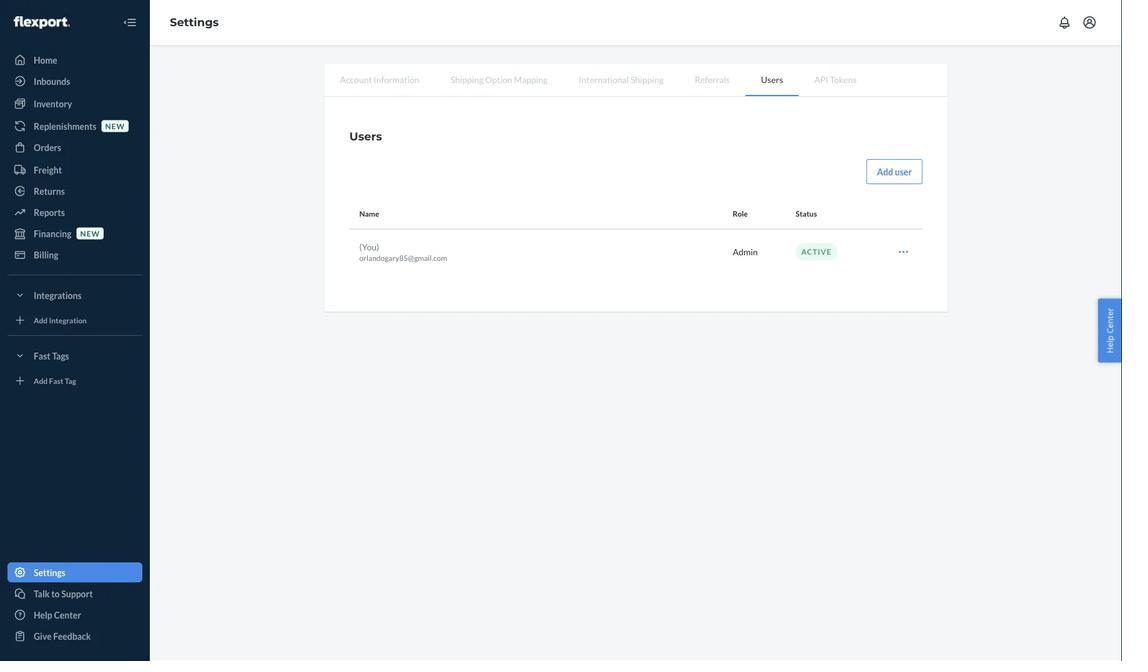 Task type: describe. For each thing, give the bounding box(es) containing it.
role
[[733, 209, 748, 219]]

tab list containing account information
[[325, 64, 948, 97]]

talk to support
[[34, 589, 93, 600]]

open account menu image
[[1083, 15, 1098, 30]]

user
[[896, 167, 913, 177]]

center inside button
[[1105, 308, 1116, 334]]

financing
[[34, 228, 72, 239]]

0 horizontal spatial users
[[350, 129, 382, 143]]

tokens
[[831, 74, 857, 85]]

home link
[[7, 50, 142, 70]]

1 vertical spatial settings link
[[7, 563, 142, 583]]

home
[[34, 55, 57, 65]]

support
[[61, 589, 93, 600]]

0 horizontal spatial settings
[[34, 568, 66, 578]]

0 vertical spatial settings link
[[170, 15, 219, 29]]

new for financing
[[80, 229, 100, 238]]

add fast tag link
[[7, 371, 142, 391]]

0 horizontal spatial help center
[[34, 610, 81, 621]]

feedback
[[53, 631, 91, 642]]

option
[[486, 74, 513, 85]]

returns link
[[7, 181, 142, 201]]

close navigation image
[[122, 15, 137, 30]]

api tokens
[[815, 74, 857, 85]]

add for add integration
[[34, 316, 48, 325]]

2 shipping from the left
[[631, 74, 664, 85]]

flexport logo image
[[14, 16, 70, 29]]

talk
[[34, 589, 50, 600]]

new for replenishments
[[105, 121, 125, 131]]

inventory
[[34, 98, 72, 109]]

integrations
[[34, 290, 82, 301]]

billing link
[[7, 245, 142, 265]]

shipping option mapping tab
[[435, 64, 564, 95]]

status
[[796, 209, 818, 219]]

admin
[[733, 247, 758, 257]]

reports
[[34, 207, 65, 218]]

tag
[[65, 376, 76, 386]]

1 vertical spatial fast
[[49, 376, 63, 386]]

help center inside button
[[1105, 308, 1116, 354]]

add integration
[[34, 316, 87, 325]]

freight
[[34, 165, 62, 175]]

api
[[815, 74, 829, 85]]

orders link
[[7, 137, 142, 157]]

fast tags
[[34, 351, 69, 361]]

integration
[[49, 316, 87, 325]]

fast tags button
[[7, 346, 142, 366]]

orlandogary85@gmail.com
[[360, 254, 447, 263]]

referrals tab
[[680, 64, 746, 95]]

add for add fast tag
[[34, 376, 48, 386]]

give feedback button
[[7, 627, 142, 647]]

1 horizontal spatial settings
[[170, 15, 219, 29]]

tags
[[52, 351, 69, 361]]



Task type: locate. For each thing, give the bounding box(es) containing it.
1 vertical spatial new
[[80, 229, 100, 238]]

mapping
[[514, 74, 548, 85]]

add user
[[878, 167, 913, 177]]

1 vertical spatial help center
[[34, 610, 81, 621]]

0 vertical spatial settings
[[170, 15, 219, 29]]

returns
[[34, 186, 65, 197]]

add integration link
[[7, 311, 142, 331]]

add for add user
[[878, 167, 894, 177]]

settings
[[170, 15, 219, 29], [34, 568, 66, 578]]

add fast tag
[[34, 376, 76, 386]]

talk to support button
[[7, 584, 142, 604]]

fast left tags
[[34, 351, 50, 361]]

add left integration
[[34, 316, 48, 325]]

0 horizontal spatial help
[[34, 610, 52, 621]]

1 horizontal spatial center
[[1105, 308, 1116, 334]]

api tokens tab
[[799, 64, 873, 95]]

name
[[360, 209, 380, 219]]

0 horizontal spatial center
[[54, 610, 81, 621]]

help inside button
[[1105, 336, 1116, 354]]

0 vertical spatial new
[[105, 121, 125, 131]]

shipping
[[451, 74, 484, 85], [631, 74, 664, 85]]

integrations button
[[7, 286, 142, 306]]

help center
[[1105, 308, 1116, 354], [34, 610, 81, 621]]

new
[[105, 121, 125, 131], [80, 229, 100, 238]]

tab list
[[325, 64, 948, 97]]

users
[[762, 74, 784, 85], [350, 129, 382, 143]]

0 horizontal spatial shipping
[[451, 74, 484, 85]]

orders
[[34, 142, 61, 153]]

1 horizontal spatial new
[[105, 121, 125, 131]]

inbounds link
[[7, 71, 142, 91]]

add left user
[[878, 167, 894, 177]]

1 shipping from the left
[[451, 74, 484, 85]]

fast left tag
[[49, 376, 63, 386]]

0 horizontal spatial new
[[80, 229, 100, 238]]

(you)
[[360, 241, 379, 252]]

1 vertical spatial settings
[[34, 568, 66, 578]]

1 horizontal spatial help
[[1105, 336, 1116, 354]]

users down account
[[350, 129, 382, 143]]

new down reports link
[[80, 229, 100, 238]]

add user button
[[867, 159, 923, 184]]

0 vertical spatial add
[[878, 167, 894, 177]]

help center button
[[1099, 299, 1123, 363]]

1 vertical spatial add
[[34, 316, 48, 325]]

give feedback
[[34, 631, 91, 642]]

open notifications image
[[1058, 15, 1073, 30]]

fast
[[34, 351, 50, 361], [49, 376, 63, 386]]

0 horizontal spatial settings link
[[7, 563, 142, 583]]

center
[[1105, 308, 1116, 334], [54, 610, 81, 621]]

1 vertical spatial users
[[350, 129, 382, 143]]

account information tab
[[325, 64, 435, 95]]

information
[[374, 74, 420, 85]]

international shipping tab
[[564, 64, 680, 95]]

0 vertical spatial fast
[[34, 351, 50, 361]]

reports link
[[7, 202, 142, 222]]

(you) orlandogary85@gmail.com
[[360, 241, 447, 263]]

0 vertical spatial center
[[1105, 308, 1116, 334]]

add down fast tags
[[34, 376, 48, 386]]

shipping right international
[[631, 74, 664, 85]]

0 vertical spatial help center
[[1105, 308, 1116, 354]]

1 horizontal spatial settings link
[[170, 15, 219, 29]]

1 horizontal spatial help center
[[1105, 308, 1116, 354]]

active
[[802, 247, 832, 256]]

open user actions image
[[898, 246, 911, 258]]

1 horizontal spatial shipping
[[631, 74, 664, 85]]

settings link
[[170, 15, 219, 29], [7, 563, 142, 583]]

1 vertical spatial center
[[54, 610, 81, 621]]

fast inside 'dropdown button'
[[34, 351, 50, 361]]

add inside button
[[878, 167, 894, 177]]

international shipping
[[579, 74, 664, 85]]

0 vertical spatial help
[[1105, 336, 1116, 354]]

users left api
[[762, 74, 784, 85]]

1 horizontal spatial users
[[762, 74, 784, 85]]

help
[[1105, 336, 1116, 354], [34, 610, 52, 621]]

account
[[340, 74, 372, 85]]

0 vertical spatial users
[[762, 74, 784, 85]]

add
[[878, 167, 894, 177], [34, 316, 48, 325], [34, 376, 48, 386]]

shipping option mapping
[[451, 74, 548, 85]]

new up orders link
[[105, 121, 125, 131]]

inbounds
[[34, 76, 70, 87]]

freight link
[[7, 160, 142, 180]]

1 vertical spatial help
[[34, 610, 52, 621]]

to
[[51, 589, 60, 600]]

help center link
[[7, 605, 142, 625]]

shipping left option
[[451, 74, 484, 85]]

replenishments
[[34, 121, 97, 132]]

international
[[579, 74, 629, 85]]

inventory link
[[7, 94, 142, 114]]

users inside tab
[[762, 74, 784, 85]]

referrals
[[695, 74, 730, 85]]

give
[[34, 631, 52, 642]]

billing
[[34, 250, 58, 260]]

users tab
[[746, 64, 799, 96]]

2 vertical spatial add
[[34, 376, 48, 386]]

account information
[[340, 74, 420, 85]]



Task type: vqa. For each thing, say whether or not it's contained in the screenshot.
Talk To Support on the bottom left
yes



